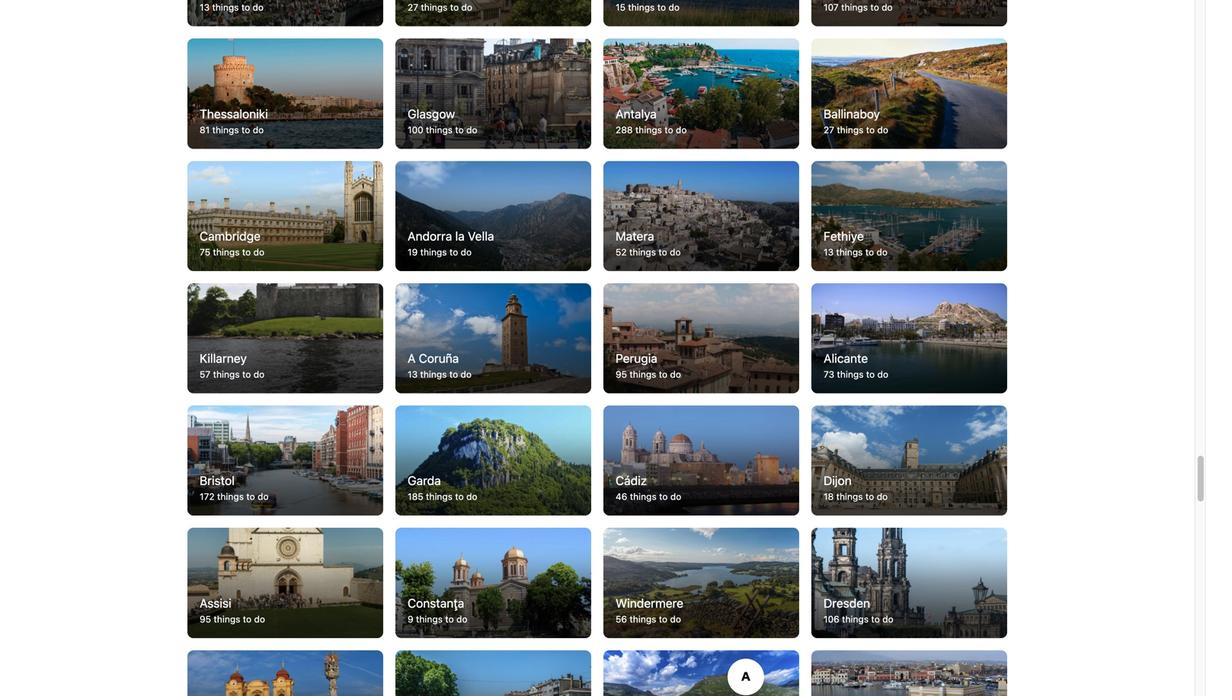Task type: describe. For each thing, give the bounding box(es) containing it.
bristol image
[[187, 406, 383, 516]]

constanţa image
[[396, 528, 591, 638]]

do for garda
[[466, 492, 477, 502]]

13 inside fethiye 13 things to do
[[824, 247, 834, 257]]

things for dresden
[[842, 614, 869, 625]]

18
[[824, 492, 834, 502]]

52
[[616, 247, 627, 257]]

ballinaboy 27 things to do
[[824, 106, 889, 135]]

assisi
[[200, 596, 231, 611]]

things for alicante
[[837, 369, 864, 380]]

to for antalya
[[665, 124, 673, 135]]

15 things to do
[[616, 2, 680, 13]]

things for antalya
[[636, 124, 662, 135]]

do inside the a coruña 13 things to do
[[461, 369, 472, 380]]

catania image
[[812, 651, 1007, 697]]

assisi 95 things to do
[[200, 596, 265, 625]]

things inside 27 things to do link
[[421, 2, 448, 13]]

alicante
[[824, 351, 868, 366]]

do for dresden
[[883, 614, 894, 625]]

ballinaboy
[[824, 106, 880, 121]]

do for thessaloniki
[[253, 124, 264, 135]]

cambridge
[[200, 229, 261, 243]]

do for bristol
[[258, 492, 269, 502]]

rostock image
[[604, 0, 799, 26]]

13 things to do link
[[187, 0, 383, 26]]

to for matera
[[659, 247, 667, 257]]

frankfurt image
[[812, 0, 1007, 26]]

windermere 56 things to do
[[616, 596, 684, 625]]

19
[[408, 247, 418, 257]]

constanţa
[[408, 596, 464, 611]]

do for cádiz
[[670, 492, 682, 502]]

andorra la vella 19 things to do
[[408, 229, 494, 257]]

do for antalya
[[676, 124, 687, 135]]

to for killarney
[[242, 369, 251, 380]]

andorra
[[408, 229, 452, 243]]

things inside the a coruña 13 things to do
[[420, 369, 447, 380]]

antalya 288 things to do
[[616, 106, 687, 135]]

81
[[200, 124, 210, 135]]

matera
[[616, 229, 654, 243]]

do for fethiye
[[877, 247, 888, 257]]

to for alicante
[[866, 369, 875, 380]]

to for glasgow
[[455, 124, 464, 135]]

95 for perugia
[[616, 369, 627, 380]]

to for thessaloniki
[[242, 124, 250, 135]]

a
[[408, 351, 416, 366]]

cádiz image
[[604, 406, 799, 516]]

15
[[616, 2, 626, 13]]

to for ballinaboy
[[866, 124, 875, 135]]

107 things to do
[[824, 2, 893, 13]]

things for glasgow
[[426, 124, 453, 135]]

do for cambridge
[[253, 247, 264, 257]]

do for glasgow
[[466, 124, 478, 135]]

things for cambridge
[[213, 247, 240, 257]]

thessaloniki 81 things to do
[[200, 106, 268, 135]]

constanţa 9 things to do
[[408, 596, 468, 625]]

27 inside 27 things to do link
[[408, 2, 418, 13]]

dijon
[[824, 474, 852, 488]]

to inside the a coruña 13 things to do
[[449, 369, 458, 380]]

cádiz
[[616, 474, 647, 488]]

things for thessaloniki
[[212, 124, 239, 135]]

100
[[408, 124, 423, 135]]

46
[[616, 492, 627, 502]]

assisi image
[[187, 528, 383, 638]]

things for assisi
[[214, 614, 240, 625]]

15 things to do link
[[604, 0, 799, 26]]

27 inside ballinaboy 27 things to do
[[824, 124, 835, 135]]

things for dijon
[[836, 492, 863, 502]]

things for perugia
[[630, 369, 656, 380]]

thessaloniki image
[[187, 39, 383, 149]]

107
[[824, 2, 839, 13]]

things for killarney
[[213, 369, 240, 380]]

glasgow image
[[396, 39, 591, 149]]

172
[[200, 492, 215, 502]]

garda 185 things to do
[[408, 474, 477, 502]]

perugia image
[[604, 283, 799, 394]]



Task type: vqa. For each thing, say whether or not it's contained in the screenshot.
middle and
no



Task type: locate. For each thing, give the bounding box(es) containing it.
things inside killarney 57 things to do
[[213, 369, 240, 380]]

to inside bristol 172 things to do
[[246, 492, 255, 502]]

do for constanţa
[[457, 614, 468, 625]]

things inside perugia 95 things to do
[[630, 369, 656, 380]]

27 things to do link
[[396, 0, 591, 26]]

do inside andorra la vella 19 things to do
[[461, 247, 472, 257]]

do inside the "assisi 95 things to do"
[[254, 614, 265, 625]]

to inside fethiye 13 things to do
[[866, 247, 874, 257]]

alicante image
[[812, 283, 1007, 394]]

do for killarney
[[254, 369, 265, 380]]

0 horizontal spatial 95
[[200, 614, 211, 625]]

185
[[408, 492, 423, 502]]

to inside dijon 18 things to do
[[866, 492, 874, 502]]

dijon 18 things to do
[[824, 474, 888, 502]]

things for ballinaboy
[[837, 124, 864, 135]]

95 down "assisi"
[[200, 614, 211, 625]]

to inside antalya 288 things to do
[[665, 124, 673, 135]]

windermere
[[616, 596, 684, 611]]

57
[[200, 369, 211, 380]]

to inside "windermere 56 things to do"
[[659, 614, 668, 625]]

do inside ballinaboy 27 things to do
[[878, 124, 889, 135]]

cambridge image
[[187, 161, 383, 271]]

things inside antalya 288 things to do
[[636, 124, 662, 135]]

0 horizontal spatial 13
[[200, 2, 210, 13]]

things inside the glasgow 100 things to do
[[426, 124, 453, 135]]

13 things to do
[[200, 2, 264, 13]]

27
[[408, 2, 418, 13], [824, 124, 835, 135]]

95
[[616, 369, 627, 380], [200, 614, 211, 625]]

things inside dresden 106 things to do
[[842, 614, 869, 625]]

do inside dresden 106 things to do
[[883, 614, 894, 625]]

a coruña 13 things to do
[[408, 351, 472, 380]]

things inside andorra la vella 19 things to do
[[420, 247, 447, 257]]

95 inside perugia 95 things to do
[[616, 369, 627, 380]]

do inside killarney 57 things to do
[[254, 369, 265, 380]]

to inside constanţa 9 things to do
[[445, 614, 454, 625]]

56
[[616, 614, 627, 625]]

95 down perugia
[[616, 369, 627, 380]]

andorra la vella image
[[396, 161, 591, 271]]

things for cádiz
[[630, 492, 657, 502]]

do for ballinaboy
[[878, 124, 889, 135]]

1 vertical spatial 13
[[824, 247, 834, 257]]

garda
[[408, 474, 441, 488]]

0 vertical spatial 27
[[408, 2, 418, 13]]

do inside garda 185 things to do
[[466, 492, 477, 502]]

to inside ballinaboy 27 things to do
[[866, 124, 875, 135]]

to inside matera 52 things to do
[[659, 247, 667, 257]]

do for alicante
[[878, 369, 889, 380]]

to inside garda 185 things to do
[[455, 492, 464, 502]]

fethiye
[[824, 229, 864, 243]]

do inside fethiye 13 things to do
[[877, 247, 888, 257]]

bristol 172 things to do
[[200, 474, 269, 502]]

to inside the "assisi 95 things to do"
[[243, 614, 252, 625]]

0 horizontal spatial 27
[[408, 2, 418, 13]]

bolzano image
[[604, 651, 799, 697]]

do inside the cambridge 75 things to do
[[253, 247, 264, 257]]

things inside bristol 172 things to do
[[217, 492, 244, 502]]

windermere image
[[604, 528, 799, 638]]

to inside thessaloniki 81 things to do
[[242, 124, 250, 135]]

to for assisi
[[243, 614, 252, 625]]

0 vertical spatial 95
[[616, 369, 627, 380]]

killarney
[[200, 351, 247, 366]]

perugia
[[616, 351, 658, 366]]

13 inside the a coruña 13 things to do
[[408, 369, 418, 380]]

dresden
[[824, 596, 870, 611]]

things inside "windermere 56 things to do"
[[630, 614, 656, 625]]

to inside perugia 95 things to do
[[659, 369, 668, 380]]

things inside the cambridge 75 things to do
[[213, 247, 240, 257]]

do for windermere
[[670, 614, 681, 625]]

vella
[[468, 229, 494, 243]]

to for garda
[[455, 492, 464, 502]]

73
[[824, 369, 835, 380]]

do inside alicante 73 things to do
[[878, 369, 889, 380]]

do for matera
[[670, 247, 681, 257]]

fethiye image
[[812, 161, 1007, 271]]

to for perugia
[[659, 369, 668, 380]]

1 vertical spatial 27
[[824, 124, 835, 135]]

things inside ballinaboy 27 things to do
[[837, 124, 864, 135]]

ballinaboy image
[[812, 39, 1007, 149]]

to inside cádiz 46 things to do
[[659, 492, 668, 502]]

1 vertical spatial 95
[[200, 614, 211, 625]]

do
[[253, 2, 264, 13], [461, 2, 472, 13], [669, 2, 680, 13], [882, 2, 893, 13], [253, 124, 264, 135], [466, 124, 478, 135], [676, 124, 687, 135], [878, 124, 889, 135], [253, 247, 264, 257], [461, 247, 472, 257], [670, 247, 681, 257], [877, 247, 888, 257], [254, 369, 265, 380], [461, 369, 472, 380], [670, 369, 681, 380], [878, 369, 889, 380], [258, 492, 269, 502], [466, 492, 477, 502], [670, 492, 682, 502], [877, 492, 888, 502], [254, 614, 265, 625], [457, 614, 468, 625], [670, 614, 681, 625], [883, 614, 894, 625]]

things inside garda 185 things to do
[[426, 492, 453, 502]]

to for bristol
[[246, 492, 255, 502]]

garda image
[[396, 406, 591, 516]]

timişoara image
[[187, 651, 383, 697]]

killarney image
[[187, 283, 383, 394]]

do inside "windermere 56 things to do"
[[670, 614, 681, 625]]

dresden 106 things to do
[[824, 596, 894, 625]]

things for bristol
[[217, 492, 244, 502]]

95 inside the "assisi 95 things to do"
[[200, 614, 211, 625]]

perugia 95 things to do
[[616, 351, 681, 380]]

to for windermere
[[659, 614, 668, 625]]

killarney 57 things to do
[[200, 351, 265, 380]]

1 horizontal spatial 13
[[408, 369, 418, 380]]

do inside the glasgow 100 things to do
[[466, 124, 478, 135]]

do inside cádiz 46 things to do
[[670, 492, 682, 502]]

75
[[200, 247, 210, 257]]

do for perugia
[[670, 369, 681, 380]]

to inside dresden 106 things to do
[[871, 614, 880, 625]]

do inside bristol 172 things to do
[[258, 492, 269, 502]]

things inside fethiye 13 things to do
[[836, 247, 863, 257]]

bristol
[[200, 474, 235, 488]]

dijon image
[[812, 406, 1007, 516]]

things for matera
[[629, 247, 656, 257]]

things inside alicante 73 things to do
[[837, 369, 864, 380]]

13
[[200, 2, 210, 13], [824, 247, 834, 257], [408, 369, 418, 380]]

things for constanţa
[[416, 614, 443, 625]]

things for windermere
[[630, 614, 656, 625]]

matera 52 things to do
[[616, 229, 681, 257]]

do for dijon
[[877, 492, 888, 502]]

things inside 15 things to do link
[[628, 2, 655, 13]]

to inside alicante 73 things to do
[[866, 369, 875, 380]]

9
[[408, 614, 414, 625]]

2 horizontal spatial 13
[[824, 247, 834, 257]]

fethiye 13 things to do
[[824, 229, 888, 257]]

1 horizontal spatial 27
[[824, 124, 835, 135]]

to for fethiye
[[866, 247, 874, 257]]

thessaloniki
[[200, 106, 268, 121]]

288
[[616, 124, 633, 135]]

antalya
[[616, 106, 657, 121]]

do inside antalya 288 things to do
[[676, 124, 687, 135]]

glasgow
[[408, 106, 455, 121]]

things inside the "assisi 95 things to do"
[[214, 614, 240, 625]]

to for cádiz
[[659, 492, 668, 502]]

things inside cádiz 46 things to do
[[630, 492, 657, 502]]

to inside killarney 57 things to do
[[242, 369, 251, 380]]

to inside the cambridge 75 things to do
[[242, 247, 251, 257]]

things inside the '13 things to do' link
[[212, 2, 239, 13]]

27 things to do
[[408, 2, 472, 13]]

do inside perugia 95 things to do
[[670, 369, 681, 380]]

to
[[241, 2, 250, 13], [450, 2, 459, 13], [657, 2, 666, 13], [871, 2, 879, 13], [242, 124, 250, 135], [455, 124, 464, 135], [665, 124, 673, 135], [866, 124, 875, 135], [242, 247, 251, 257], [450, 247, 458, 257], [659, 247, 667, 257], [866, 247, 874, 257], [242, 369, 251, 380], [449, 369, 458, 380], [659, 369, 668, 380], [866, 369, 875, 380], [246, 492, 255, 502], [455, 492, 464, 502], [659, 492, 668, 502], [866, 492, 874, 502], [243, 614, 252, 625], [445, 614, 454, 625], [659, 614, 668, 625], [871, 614, 880, 625]]

do inside thessaloniki 81 things to do
[[253, 124, 264, 135]]

cádiz 46 things to do
[[616, 474, 682, 502]]

things for fethiye
[[836, 247, 863, 257]]

alicante 73 things to do
[[824, 351, 889, 380]]

aberdeen image
[[396, 0, 591, 26]]

do inside constanţa 9 things to do
[[457, 614, 468, 625]]

to for cambridge
[[242, 247, 251, 257]]

things inside dijon 18 things to do
[[836, 492, 863, 502]]

to for dijon
[[866, 492, 874, 502]]

107 things to do link
[[812, 0, 1007, 26]]

things inside the 107 things to do link
[[841, 2, 868, 13]]

matera image
[[604, 161, 799, 271]]

do for assisi
[[254, 614, 265, 625]]

antalya image
[[604, 39, 799, 149]]

to inside andorra la vella 19 things to do
[[450, 247, 458, 257]]

aarhus image
[[187, 0, 383, 26]]

dresden image
[[812, 528, 1007, 638]]

things inside thessaloniki 81 things to do
[[212, 124, 239, 135]]

to inside the glasgow 100 things to do
[[455, 124, 464, 135]]

0 vertical spatial 13
[[200, 2, 210, 13]]

things for garda
[[426, 492, 453, 502]]

to for dresden
[[871, 614, 880, 625]]

to for constanţa
[[445, 614, 454, 625]]

coruña
[[419, 351, 459, 366]]

2 vertical spatial 13
[[408, 369, 418, 380]]

sarajevo image
[[396, 651, 591, 697]]

glasgow 100 things to do
[[408, 106, 478, 135]]

106
[[824, 614, 840, 625]]

do inside dijon 18 things to do
[[877, 492, 888, 502]]

things inside matera 52 things to do
[[629, 247, 656, 257]]

1 horizontal spatial 95
[[616, 369, 627, 380]]

95 for assisi
[[200, 614, 211, 625]]

things inside constanţa 9 things to do
[[416, 614, 443, 625]]

a coruña image
[[396, 283, 591, 394]]

la
[[455, 229, 465, 243]]

cambridge 75 things to do
[[200, 229, 264, 257]]

do inside matera 52 things to do
[[670, 247, 681, 257]]

things
[[212, 2, 239, 13], [421, 2, 448, 13], [628, 2, 655, 13], [841, 2, 868, 13], [212, 124, 239, 135], [426, 124, 453, 135], [636, 124, 662, 135], [837, 124, 864, 135], [213, 247, 240, 257], [420, 247, 447, 257], [629, 247, 656, 257], [836, 247, 863, 257], [213, 369, 240, 380], [420, 369, 447, 380], [630, 369, 656, 380], [837, 369, 864, 380], [217, 492, 244, 502], [426, 492, 453, 502], [630, 492, 657, 502], [836, 492, 863, 502], [214, 614, 240, 625], [416, 614, 443, 625], [630, 614, 656, 625], [842, 614, 869, 625]]



